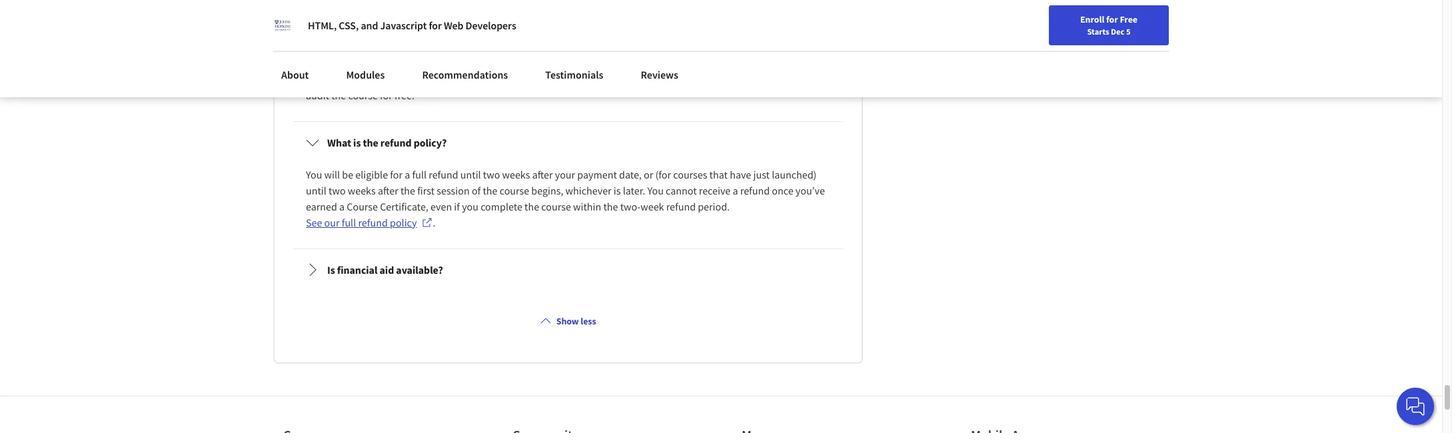 Task type: describe. For each thing, give the bounding box(es) containing it.
week
[[641, 200, 664, 213]]

enroll
[[1081, 13, 1105, 25]]

what is the refund policy?
[[327, 136, 447, 149]]

less
[[581, 315, 597, 327]]

is inside you will be eligible for a full refund until two weeks after your payment date, or (for courses that have just launched) until two weeks after the first session of the course begins, whichever is later. you cannot receive a refund once you've earned a course certificate, even if you complete the course within the two-week refund period.
[[614, 184, 621, 197]]

you right content,
[[786, 73, 803, 86]]

the down page
[[698, 73, 713, 86]]

the up certificate, at the left of page
[[401, 184, 415, 197]]

completing
[[306, 57, 357, 70]]

be inside you will be eligible for a full refund until two weeks after your payment date, or (for courses that have just launched) until two weeks after the first session of the course begins, whichever is later. you cannot receive a refund once you've earned a course certificate, even if you complete the course within the two-week refund period.
[[342, 168, 353, 181]]

reviews
[[641, 68, 679, 81]]

css,
[[339, 19, 359, 32]]

that
[[710, 168, 728, 181]]

course down -
[[715, 73, 745, 86]]

date,
[[619, 168, 642, 181]]

materials,
[[573, 41, 617, 54]]

purchase inside dropdown button
[[408, 9, 451, 22]]

you right there,
[[785, 57, 801, 70]]

financial
[[337, 263, 378, 277]]

dec
[[1112, 26, 1125, 37]]

developers
[[466, 19, 517, 32]]

the left "course,"
[[359, 57, 373, 70]]

opens in a new tab image
[[422, 217, 433, 228]]

about
[[281, 68, 309, 81]]

payment
[[578, 168, 617, 181]]

a down have
[[733, 184, 739, 197]]

course
[[347, 200, 378, 213]]

once
[[772, 184, 794, 197]]

read
[[634, 73, 654, 86]]

assignments.
[[697, 41, 755, 54]]

0 horizontal spatial and
[[361, 19, 378, 32]]

if inside dropdown button
[[395, 9, 401, 22]]

session
[[437, 184, 470, 197]]

audit
[[306, 89, 329, 102]]

print
[[306, 73, 328, 86]]

there,
[[756, 57, 783, 70]]

a inside the when you purchase a certificate you get access to all course materials, including graded assignments. upon completing the course, your electronic certificate will be added to your accomplishments page - from there, you can print your certificate or add it to your linkedin profile.  if you only want to read and view the course content, you can audit the course for free.
[[395, 41, 401, 54]]

see our full refund policy
[[306, 216, 417, 229]]

if inside you will be eligible for a full refund until two weeks after your payment date, or (for courses that have just launched) until two weeks after the first session of the course begins, whichever is later. you cannot receive a refund once you've earned a course certificate, even if you complete the course within the two-week refund period.
[[454, 200, 460, 213]]

you right if
[[558, 73, 575, 86]]

0 vertical spatial until
[[461, 168, 481, 181]]

have
[[730, 168, 752, 181]]

is financial aid available? button
[[295, 251, 842, 289]]

want
[[598, 73, 620, 86]]

graded
[[663, 41, 694, 54]]

what is the refund policy? button
[[295, 124, 842, 161]]

testimonials
[[546, 68, 604, 81]]

cannot
[[666, 184, 697, 197]]

of
[[472, 184, 481, 197]]

certificate?
[[471, 9, 524, 22]]

1 vertical spatial can
[[805, 73, 821, 86]]

course right all
[[541, 41, 571, 54]]

is financial aid available?
[[327, 263, 443, 277]]

policy?
[[414, 136, 447, 149]]

period.
[[698, 200, 730, 213]]

complete
[[481, 200, 523, 213]]

get inside the when you purchase a certificate you get access to all course materials, including graded assignments. upon completing the course, your electronic certificate will be added to your accomplishments page - from there, you can print your certificate or add it to your linkedin profile.  if you only want to read and view the course content, you can audit the course for free.
[[470, 41, 484, 54]]

new
[[1111, 15, 1129, 27]]

linkedin
[[473, 73, 512, 86]]

full inside 'link'
[[342, 216, 356, 229]]

will inside the when you purchase a certificate you get access to all course materials, including graded assignments. upon completing the course, your electronic certificate will be added to your accomplishments page - from there, you can print your certificate or add it to your linkedin profile.  if you only want to read and view the course content, you can audit the course for free.
[[527, 57, 543, 70]]

recommendations
[[422, 68, 508, 81]]

accomplishments
[[622, 57, 701, 70]]

certificate,
[[380, 200, 429, 213]]

recommendations link
[[414, 60, 516, 89]]

aid
[[380, 263, 394, 277]]

electronic
[[432, 57, 477, 70]]

what for what will i get if i purchase the certificate?
[[327, 9, 351, 22]]

refund down "cannot"
[[667, 200, 696, 213]]

starts
[[1088, 26, 1110, 37]]

access
[[486, 41, 515, 54]]

all
[[528, 41, 539, 54]]

about link
[[273, 60, 317, 89]]

get inside dropdown button
[[378, 9, 393, 22]]

add
[[412, 73, 429, 86]]

whichever
[[566, 184, 612, 197]]

1 horizontal spatial weeks
[[502, 168, 530, 181]]

two-
[[621, 200, 641, 213]]

show
[[557, 315, 579, 327]]

view
[[675, 73, 696, 86]]

find
[[1073, 15, 1090, 27]]

to left all
[[517, 41, 526, 54]]

show less button
[[535, 309, 602, 333]]

if
[[550, 73, 556, 86]]

html, css, and javascript for web developers
[[308, 19, 517, 32]]

only
[[577, 73, 596, 86]]

what will i get if i purchase the certificate? button
[[295, 0, 842, 34]]

policy
[[390, 216, 417, 229]]

course up complete
[[500, 184, 530, 197]]

find your new career link
[[1066, 13, 1163, 30]]

1 vertical spatial weeks
[[348, 184, 376, 197]]

0 vertical spatial after
[[533, 168, 553, 181]]

you inside you will be eligible for a full refund until two weeks after your payment date, or (for courses that have just launched) until two weeks after the first session of the course begins, whichever is later. you cannot receive a refund once you've earned a course certificate, even if you complete the course within the two-week refund period.
[[462, 200, 479, 213]]

see our full refund policy link
[[306, 215, 433, 231]]

be inside the when you purchase a certificate you get access to all course materials, including graded assignments. upon completing the course, your electronic certificate will be added to your accomplishments page - from there, you can print your certificate or add it to your linkedin profile.  if you only want to read and view the course content, you can audit the course for free.
[[545, 57, 556, 70]]

show less
[[557, 315, 597, 327]]

page
[[704, 57, 725, 70]]

to right it
[[440, 73, 449, 86]]

find your new career
[[1073, 15, 1156, 27]]

a up certificate, at the left of page
[[405, 168, 410, 181]]

modules link
[[338, 60, 393, 89]]

johns hopkins university image
[[273, 16, 292, 35]]

-
[[727, 57, 731, 70]]

will for purchase
[[353, 9, 371, 22]]



Task type: vqa. For each thing, say whether or not it's contained in the screenshot.
Thirty Logos From Well Known Universities
no



Task type: locate. For each thing, give the bounding box(es) containing it.
0 vertical spatial weeks
[[502, 168, 530, 181]]

be
[[545, 57, 556, 70], [342, 168, 353, 181]]

and
[[361, 19, 378, 32], [656, 73, 673, 86]]

the inside dropdown button
[[453, 9, 469, 22]]

begins,
[[532, 184, 564, 197]]

list
[[291, 0, 846, 293]]

None search field
[[190, 8, 510, 35]]

be left eligible
[[342, 168, 353, 181]]

refund left policy?
[[381, 136, 412, 149]]

0 vertical spatial or
[[400, 73, 410, 86]]

0 horizontal spatial i
[[373, 9, 376, 22]]

what inside 'what is the refund policy?' dropdown button
[[327, 136, 351, 149]]

to
[[517, 41, 526, 54], [589, 57, 598, 70], [440, 73, 449, 86], [623, 73, 632, 86]]

our
[[324, 216, 340, 229]]

refund inside 'link'
[[358, 216, 388, 229]]

0 vertical spatial full
[[412, 168, 427, 181]]

certificate down "course,"
[[352, 73, 398, 86]]

it
[[431, 73, 437, 86]]

2 what from the top
[[327, 136, 351, 149]]

upon
[[757, 41, 782, 54]]

1 horizontal spatial after
[[533, 168, 553, 181]]

what for what is the refund policy?
[[327, 136, 351, 149]]

1 vertical spatial what
[[327, 136, 351, 149]]

course
[[541, 41, 571, 54], [715, 73, 745, 86], [348, 89, 378, 102], [500, 184, 530, 197], [542, 200, 571, 213]]

free.
[[395, 89, 415, 102]]

1 vertical spatial after
[[378, 184, 399, 197]]

or inside you will be eligible for a full refund until two weeks after your payment date, or (for courses that have just launched) until two weeks after the first session of the course begins, whichever is later. you cannot receive a refund once you've earned a course certificate, even if you complete the course within the two-week refund period.
[[644, 168, 654, 181]]

for inside enroll for free starts dec 5
[[1107, 13, 1119, 25]]

eligible
[[356, 168, 388, 181]]

chat with us image
[[1406, 396, 1427, 417]]

1 what from the top
[[327, 9, 351, 22]]

0 horizontal spatial two
[[329, 184, 346, 197]]

the
[[453, 9, 469, 22], [359, 57, 373, 70], [698, 73, 713, 86], [332, 89, 346, 102], [363, 136, 379, 149], [401, 184, 415, 197], [483, 184, 498, 197], [525, 200, 540, 213], [604, 200, 618, 213]]

(for
[[656, 168, 672, 181]]

course down modules
[[348, 89, 378, 102]]

you up "completing"
[[334, 41, 350, 54]]

receive
[[699, 184, 731, 197]]

refund inside dropdown button
[[381, 136, 412, 149]]

for up dec
[[1107, 13, 1119, 25]]

5
[[1127, 26, 1131, 37]]

get right css,
[[378, 9, 393, 22]]

2 horizontal spatial certificate
[[479, 57, 525, 70]]

0 vertical spatial if
[[395, 9, 401, 22]]

1 vertical spatial two
[[329, 184, 346, 197]]

you down of
[[462, 200, 479, 213]]

can right content,
[[805, 73, 821, 86]]

0 vertical spatial purchase
[[408, 9, 451, 22]]

full inside you will be eligible for a full refund until two weeks after your payment date, or (for courses that have just launched) until two weeks after the first session of the course begins, whichever is later. you cannot receive a refund once you've earned a course certificate, even if you complete the course within the two-week refund period.
[[412, 168, 427, 181]]

two up complete
[[483, 168, 500, 181]]

what will i get if i purchase the certificate?
[[327, 9, 524, 22]]

career
[[1131, 15, 1156, 27]]

2 i from the left
[[403, 9, 406, 22]]

1 vertical spatial certificate
[[479, 57, 525, 70]]

1 vertical spatial until
[[306, 184, 327, 197]]

0 vertical spatial what
[[327, 9, 351, 22]]

first
[[418, 184, 435, 197]]

the right audit
[[332, 89, 346, 102]]

full up first
[[412, 168, 427, 181]]

later.
[[623, 184, 646, 197]]

two up earned
[[329, 184, 346, 197]]

for left "web" at the left of the page
[[429, 19, 442, 32]]

0 vertical spatial certificate
[[403, 41, 449, 54]]

weeks up course
[[348, 184, 376, 197]]

purchase up electronic
[[408, 9, 451, 22]]

or left add
[[400, 73, 410, 86]]

is inside dropdown button
[[353, 136, 361, 149]]

just
[[754, 168, 770, 181]]

purchase
[[408, 9, 451, 22], [352, 41, 393, 54]]

0 vertical spatial get
[[378, 9, 393, 22]]

i right css,
[[373, 9, 376, 22]]

what up when at left
[[327, 9, 351, 22]]

0 horizontal spatial weeks
[[348, 184, 376, 197]]

can
[[803, 57, 819, 70], [805, 73, 821, 86]]

1 vertical spatial if
[[454, 200, 460, 213]]

until up of
[[461, 168, 481, 181]]

1 vertical spatial be
[[342, 168, 353, 181]]

you up earned
[[306, 168, 322, 181]]

1 horizontal spatial is
[[614, 184, 621, 197]]

or
[[400, 73, 410, 86], [644, 168, 654, 181]]

see
[[306, 216, 322, 229]]

0 horizontal spatial is
[[353, 136, 361, 149]]

or left (for
[[644, 168, 654, 181]]

you will be eligible for a full refund until two weeks after your payment date, or (for courses that have just launched) until two weeks after the first session of the course begins, whichever is later. you cannot receive a refund once you've earned a course certificate, even if you complete the course within the two-week refund period.
[[306, 168, 828, 213]]

0 vertical spatial you
[[306, 168, 322, 181]]

course,
[[376, 57, 408, 70]]

i up "course,"
[[403, 9, 406, 22]]

1 i from the left
[[373, 9, 376, 22]]

earned
[[306, 200, 337, 213]]

0 vertical spatial and
[[361, 19, 378, 32]]

1 horizontal spatial if
[[454, 200, 460, 213]]

the left two-
[[604, 200, 618, 213]]

when you purchase a certificate you get access to all course materials, including graded assignments. upon completing the course, your electronic certificate will be added to your accomplishments page - from there, you can print your certificate or add it to your linkedin profile.  if you only want to read and view the course content, you can audit the course for free.
[[306, 41, 823, 102]]

until up earned
[[306, 184, 327, 197]]

0 horizontal spatial if
[[395, 9, 401, 22]]

1 vertical spatial you
[[648, 184, 664, 197]]

is up eligible
[[353, 136, 361, 149]]

full
[[412, 168, 427, 181], [342, 216, 356, 229]]

you up electronic
[[451, 41, 467, 54]]

a up "our"
[[339, 200, 345, 213]]

0 vertical spatial be
[[545, 57, 556, 70]]

can right there,
[[803, 57, 819, 70]]

available?
[[396, 263, 443, 277]]

or inside the when you purchase a certificate you get access to all course materials, including graded assignments. upon completing the course, your electronic certificate will be added to your accomplishments page - from there, you can print your certificate or add it to your linkedin profile.  if you only want to read and view the course content, you can audit the course for free.
[[400, 73, 410, 86]]

i
[[373, 9, 376, 22], [403, 9, 406, 22]]

you've
[[796, 184, 825, 197]]

will
[[353, 9, 371, 22], [527, 57, 543, 70], [324, 168, 340, 181]]

0 vertical spatial can
[[803, 57, 819, 70]]

will for full
[[324, 168, 340, 181]]

1 vertical spatial purchase
[[352, 41, 393, 54]]

for inside you will be eligible for a full refund until two weeks after your payment date, or (for courses that have just launched) until two weeks after the first session of the course begins, whichever is later. you cannot receive a refund once you've earned a course certificate, even if you complete the course within the two-week refund period.
[[390, 168, 403, 181]]

course down "begins,"
[[542, 200, 571, 213]]

your inside you will be eligible for a full refund until two weeks after your payment date, or (for courses that have just launched) until two weeks after the first session of the course begins, whichever is later. you cannot receive a refund once you've earned a course certificate, even if you complete the course within the two-week refund period.
[[555, 168, 576, 181]]

after
[[533, 168, 553, 181], [378, 184, 399, 197]]

1 horizontal spatial i
[[403, 9, 406, 22]]

your
[[1092, 15, 1110, 27], [410, 57, 430, 70], [600, 57, 620, 70], [330, 73, 350, 86], [451, 73, 471, 86], [555, 168, 576, 181]]

for right eligible
[[390, 168, 403, 181]]

will right html,
[[353, 9, 371, 22]]

javascript
[[380, 19, 427, 32]]

1 horizontal spatial will
[[353, 9, 371, 22]]

0 horizontal spatial certificate
[[352, 73, 398, 86]]

after up certificate, at the left of page
[[378, 184, 399, 197]]

2 horizontal spatial will
[[527, 57, 543, 70]]

from
[[733, 57, 754, 70]]

testimonials link
[[538, 60, 612, 89]]

1 horizontal spatial and
[[656, 73, 673, 86]]

two
[[483, 168, 500, 181], [329, 184, 346, 197]]

1 horizontal spatial get
[[470, 41, 484, 54]]

0 vertical spatial will
[[353, 9, 371, 22]]

is left later. at the top left of the page
[[614, 184, 621, 197]]

and inside the when you purchase a certificate you get access to all course materials, including graded assignments. upon completing the course, your electronic certificate will be added to your accomplishments page - from there, you can print your certificate or add it to your linkedin profile.  if you only want to read and view the course content, you can audit the course for free.
[[656, 73, 673, 86]]

for inside the when you purchase a certificate you get access to all course materials, including graded assignments. upon completing the course, your electronic certificate will be added to your accomplishments page - from there, you can print your certificate or add it to your linkedin profile.  if you only want to read and view the course content, you can audit the course for free.
[[380, 89, 393, 102]]

purchase up "course,"
[[352, 41, 393, 54]]

1 horizontal spatial certificate
[[403, 41, 449, 54]]

0 horizontal spatial be
[[342, 168, 353, 181]]

you up week at top left
[[648, 184, 664, 197]]

and down accomplishments
[[656, 73, 673, 86]]

refund down just
[[741, 184, 770, 197]]

weeks up complete
[[502, 168, 530, 181]]

certificate down access
[[479, 57, 525, 70]]

courses
[[674, 168, 708, 181]]

weeks
[[502, 168, 530, 181], [348, 184, 376, 197]]

what inside what will i get if i purchase the certificate? dropdown button
[[327, 9, 351, 22]]

is
[[327, 263, 335, 277]]

if up "course,"
[[395, 9, 401, 22]]

the up eligible
[[363, 136, 379, 149]]

0 horizontal spatial purchase
[[352, 41, 393, 54]]

for left free.
[[380, 89, 393, 102]]

purchase inside the when you purchase a certificate you get access to all course materials, including graded assignments. upon completing the course, your electronic certificate will be added to your accomplishments page - from there, you can print your certificate or add it to your linkedin profile.  if you only want to read and view the course content, you can audit the course for free.
[[352, 41, 393, 54]]

0 vertical spatial is
[[353, 136, 361, 149]]

0 horizontal spatial after
[[378, 184, 399, 197]]

refund down course
[[358, 216, 388, 229]]

a up "course,"
[[395, 41, 401, 54]]

certificate down html, css, and javascript for web developers
[[403, 41, 449, 54]]

reviews link
[[633, 60, 687, 89]]

when
[[306, 41, 331, 54]]

1 vertical spatial get
[[470, 41, 484, 54]]

the left the certificate? on the left top of page
[[453, 9, 469, 22]]

profile.
[[514, 73, 546, 86]]

0 horizontal spatial full
[[342, 216, 356, 229]]

refund up session
[[429, 168, 458, 181]]

1 vertical spatial and
[[656, 73, 673, 86]]

will inside you will be eligible for a full refund until two weeks after your payment date, or (for courses that have just launched) until two weeks after the first session of the course begins, whichever is later. you cannot receive a refund once you've earned a course certificate, even if you complete the course within the two-week refund period.
[[324, 168, 340, 181]]

to left read
[[623, 73, 632, 86]]

1 horizontal spatial or
[[644, 168, 654, 181]]

the inside dropdown button
[[363, 136, 379, 149]]

1 horizontal spatial full
[[412, 168, 427, 181]]

launched)
[[772, 168, 817, 181]]

full right "our"
[[342, 216, 356, 229]]

1 horizontal spatial until
[[461, 168, 481, 181]]

after up "begins,"
[[533, 168, 553, 181]]

certificate
[[403, 41, 449, 54], [479, 57, 525, 70], [352, 73, 398, 86]]

0 horizontal spatial until
[[306, 184, 327, 197]]

web
[[444, 19, 464, 32]]

will up earned
[[324, 168, 340, 181]]

enroll for free starts dec 5
[[1081, 13, 1138, 37]]

0 horizontal spatial will
[[324, 168, 340, 181]]

0 horizontal spatial or
[[400, 73, 410, 86]]

modules
[[346, 68, 385, 81]]

0 vertical spatial two
[[483, 168, 500, 181]]

will inside what will i get if i purchase the certificate? dropdown button
[[353, 9, 371, 22]]

the right of
[[483, 184, 498, 197]]

if right even
[[454, 200, 460, 213]]

0 horizontal spatial get
[[378, 9, 393, 22]]

get left access
[[470, 41, 484, 54]]

1 vertical spatial is
[[614, 184, 621, 197]]

free
[[1120, 13, 1138, 25]]

will down all
[[527, 57, 543, 70]]

1 horizontal spatial be
[[545, 57, 556, 70]]

0 horizontal spatial you
[[306, 168, 322, 181]]

the down "begins,"
[[525, 200, 540, 213]]

refund
[[381, 136, 412, 149], [429, 168, 458, 181], [741, 184, 770, 197], [667, 200, 696, 213], [358, 216, 388, 229]]

1 vertical spatial full
[[342, 216, 356, 229]]

be up if
[[545, 57, 556, 70]]

to down materials,
[[589, 57, 598, 70]]

2 vertical spatial certificate
[[352, 73, 398, 86]]

1 horizontal spatial you
[[648, 184, 664, 197]]

content,
[[747, 73, 784, 86]]

.
[[433, 216, 436, 229]]

even
[[431, 200, 452, 213]]

including
[[619, 41, 661, 54]]

and right css,
[[361, 19, 378, 32]]

list containing what will i get if i purchase the certificate?
[[291, 0, 846, 293]]

html,
[[308, 19, 337, 32]]

within
[[573, 200, 602, 213]]

2 vertical spatial will
[[324, 168, 340, 181]]

1 vertical spatial or
[[644, 168, 654, 181]]

1 horizontal spatial two
[[483, 168, 500, 181]]

1 horizontal spatial purchase
[[408, 9, 451, 22]]

for
[[1107, 13, 1119, 25], [429, 19, 442, 32], [380, 89, 393, 102], [390, 168, 403, 181]]

what down audit
[[327, 136, 351, 149]]

1 vertical spatial will
[[527, 57, 543, 70]]



